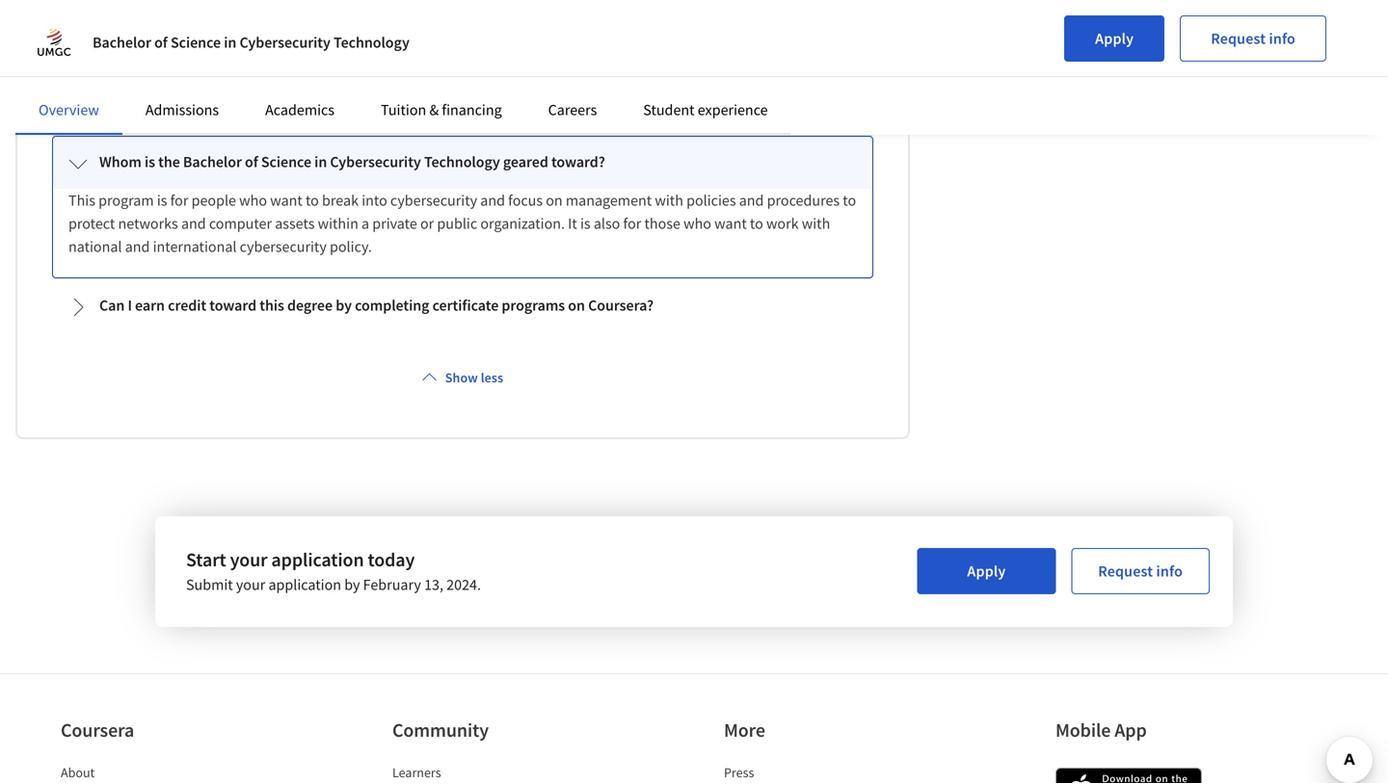 Task type: describe. For each thing, give the bounding box(es) containing it.
on inside dropdown button
[[568, 296, 585, 315]]

your inside this program will help you develop your skills and competencies in cybersecurity technology. the focus of the program is on policies, procedures, and management approaches that keep networks and computer assets safe from intrusions as well as public policy relating to cybersecurity. these include both national and international policies by governments and organizations.
[[296, 24, 326, 43]]

by for credit
[[336, 296, 352, 315]]

credit
[[168, 296, 206, 315]]

it
[[568, 214, 577, 233]]

learners
[[392, 765, 441, 782]]

procedures,
[[145, 47, 221, 66]]

mobile
[[1056, 719, 1111, 743]]

press
[[724, 765, 754, 782]]

international inside this program will help you develop your skills and competencies in cybersecurity technology. the focus of the program is on policies, procedures, and management approaches that keep networks and computer assets safe from intrusions as well as public policy relating to cybersecurity. these include both national and international policies by governments and organizations.
[[573, 70, 657, 90]]

university of maryland global campus logo image
[[31, 19, 77, 66]]

national inside this program will help you develop your skills and competencies in cybersecurity technology. the focus of the program is on policies, procedures, and management approaches that keep networks and computer assets safe from intrusions as well as public policy relating to cybersecurity. these include both national and international policies by governments and organizations.
[[489, 70, 542, 90]]

relating
[[201, 70, 250, 90]]

in inside dropdown button
[[314, 152, 327, 172]]

less
[[481, 369, 504, 387]]

0 vertical spatial who
[[239, 191, 267, 210]]

program up intrusions
[[774, 24, 830, 43]]

skills
[[329, 24, 361, 43]]

community
[[392, 719, 489, 743]]

mobile app
[[1056, 719, 1147, 743]]

show less button
[[414, 361, 511, 395]]

can i earn credit toward this degree by completing certificate programs on coursera?
[[99, 296, 654, 315]]

on inside this program will help you develop your skills and competencies in cybersecurity technology. the focus of the program is on policies, procedures, and management approaches that keep networks and computer assets safe from intrusions as well as public policy relating to cybersecurity. these include both national and international policies by governments and organizations.
[[68, 47, 85, 66]]

in inside this program will help you develop your skills and competencies in cybersecurity technology. the focus of the program is on policies, procedures, and management approaches that keep networks and computer assets safe from intrusions as well as public policy relating to cybersecurity. these include both national and international policies by governments and organizations.
[[485, 24, 497, 43]]

about
[[61, 765, 95, 782]]

toward
[[209, 296, 257, 315]]

technology inside dropdown button
[[424, 152, 500, 172]]

apply button for bachelor of science in cybersecurity technology
[[1065, 15, 1165, 62]]

policies,
[[88, 47, 142, 66]]

list containing this program will help you develop your skills and competencies in cybersecurity technology. the focus of the program is on policies, procedures, and management approaches that keep networks and computer assets safe from intrusions as well as public policy relating to cybersecurity. these include both national and international policies by governments and organizations.
[[48, 0, 877, 337]]

approaches
[[342, 47, 417, 66]]

management inside this program will help you develop your skills and competencies in cybersecurity technology. the focus of the program is on policies, procedures, and management approaches that keep networks and computer assets safe from intrusions as well as public policy relating to cybersecurity. these include both national and international policies by governments and organizations.
[[252, 47, 338, 66]]

apply button for submit your application by february 13, 2024.
[[917, 549, 1056, 595]]

overview link
[[39, 100, 99, 120]]

this program will help you develop your skills and competencies in cybersecurity technology. the focus of the program is on policies, procedures, and management approaches that keep networks and computer assets safe from intrusions as well as public policy relating to cybersecurity. these include both national and international policies by governments and organizations.
[[68, 24, 844, 113]]

is inside this program will help you develop your skills and competencies in cybersecurity technology. the focus of the program is on policies, procedures, and management approaches that keep networks and computer assets safe from intrusions as well as public policy relating to cybersecurity. these include both national and international policies by governments and organizations.
[[833, 24, 843, 43]]

request info for bachelor of science in cybersecurity technology
[[1211, 29, 1296, 48]]

of inside dropdown button
[[245, 152, 258, 172]]

1 horizontal spatial as
[[815, 47, 829, 66]]

coursera?
[[588, 296, 654, 315]]

programs
[[502, 296, 565, 315]]

whom
[[99, 152, 142, 172]]

help
[[183, 24, 211, 43]]

start your application today submit your application by february 13, 2024.
[[186, 548, 481, 595]]

admissions link
[[145, 100, 219, 120]]

procedures
[[767, 191, 840, 210]]

into
[[362, 191, 387, 210]]

bachelor of science in cybersecurity technology
[[93, 33, 410, 52]]

safe
[[684, 47, 710, 66]]

i
[[128, 296, 132, 315]]

by for today
[[344, 576, 360, 595]]

keep
[[450, 47, 481, 66]]

2 vertical spatial your
[[236, 576, 265, 595]]

to left break
[[306, 191, 319, 210]]

this for this program will help you develop your skills and competencies in cybersecurity technology. the focus of the program is on policies, procedures, and management approaches that keep networks and computer assets safe from intrusions as well as public policy relating to cybersecurity. these include both national and international policies by governments and organizations.
[[68, 24, 95, 43]]

whom is the bachelor of science in cybersecurity technology geared toward? button
[[53, 137, 873, 189]]

student experience link
[[643, 100, 768, 120]]

start
[[186, 548, 226, 572]]

academics link
[[265, 100, 335, 120]]

request for bachelor of science in cybersecurity technology
[[1211, 29, 1266, 48]]

include
[[405, 70, 453, 90]]

those
[[645, 214, 681, 233]]

1 vertical spatial as
[[98, 70, 112, 90]]

is inside whom is the bachelor of science in cybersecurity technology geared toward? dropdown button
[[145, 152, 155, 172]]

financing
[[442, 100, 502, 120]]

will
[[157, 24, 180, 43]]

whom is the bachelor of science in cybersecurity technology geared toward?
[[99, 152, 605, 172]]

admissions
[[145, 100, 219, 120]]

tuition & financing
[[381, 100, 502, 120]]

more
[[724, 719, 765, 743]]

national inside this program is for people who want to break into cybersecurity and focus on management with policies and procedures to protect networks and computer assets within a private or public organization. it is also for those who want to work with national and international cybersecurity policy.
[[68, 237, 122, 256]]

0 horizontal spatial cybersecurity
[[240, 237, 327, 256]]

tuition & financing link
[[381, 100, 502, 120]]

0 horizontal spatial science
[[171, 33, 221, 52]]

request info button for submit your application by february 13, 2024.
[[1071, 549, 1210, 595]]

info for bachelor of science in cybersecurity technology
[[1269, 29, 1296, 48]]

both
[[456, 70, 486, 90]]

can
[[99, 296, 125, 315]]

policy
[[159, 70, 198, 90]]

organization.
[[480, 214, 565, 233]]

break
[[322, 191, 359, 210]]

student experience
[[643, 100, 768, 120]]

a
[[362, 214, 369, 233]]

0 horizontal spatial with
[[655, 191, 683, 210]]

computer inside this program will help you develop your skills and competencies in cybersecurity technology. the focus of the program is on policies, procedures, and management approaches that keep networks and computer assets safe from intrusions as well as public policy relating to cybersecurity. these include both national and international policies by governments and organizations.
[[575, 47, 638, 66]]

1 vertical spatial application
[[268, 576, 341, 595]]

you
[[214, 24, 238, 43]]

0 horizontal spatial of
[[154, 33, 168, 52]]

also
[[594, 214, 620, 233]]

february
[[363, 576, 421, 595]]

1 horizontal spatial cybersecurity
[[390, 191, 477, 210]]

computer inside this program is for people who want to break into cybersecurity and focus on management with policies and procedures to protect networks and computer assets within a private or public organization. it is also for those who want to work with national and international cybersecurity policy.
[[209, 214, 272, 233]]

0 horizontal spatial for
[[170, 191, 188, 210]]

on inside this program is for people who want to break into cybersecurity and focus on management with policies and procedures to protect networks and computer assets within a private or public organization. it is also for those who want to work with national and international cybersecurity policy.
[[546, 191, 563, 210]]

app
[[1115, 719, 1147, 743]]

cybersecurity.
[[270, 70, 360, 90]]

submit
[[186, 576, 233, 595]]



Task type: locate. For each thing, give the bounding box(es) containing it.
1 horizontal spatial computer
[[575, 47, 638, 66]]

on right programs
[[568, 296, 585, 315]]

from
[[713, 47, 744, 66]]

request info button
[[1180, 15, 1327, 62], [1071, 549, 1210, 595]]

your left skills on the left of the page
[[296, 24, 326, 43]]

list
[[48, 0, 877, 337]]

2024.
[[447, 576, 481, 595]]

1 horizontal spatial the
[[750, 24, 771, 43]]

student
[[643, 100, 695, 120]]

science down academics
[[261, 152, 311, 172]]

0 vertical spatial assets
[[641, 47, 681, 66]]

international down technology.
[[573, 70, 657, 90]]

careers
[[548, 100, 597, 120]]

info for submit your application by february 13, 2024.
[[1157, 562, 1183, 581]]

0 vertical spatial bachelor
[[93, 33, 151, 52]]

science up policy
[[171, 33, 221, 52]]

this
[[260, 296, 284, 315]]

1 horizontal spatial on
[[546, 191, 563, 210]]

learners link
[[392, 765, 441, 782]]

0 horizontal spatial management
[[252, 47, 338, 66]]

networks inside this program is for people who want to break into cybersecurity and focus on management with policies and procedures to protect networks and computer assets within a private or public organization. it is also for those who want to work with national and international cybersecurity policy.
[[118, 214, 178, 233]]

to left work
[[750, 214, 763, 233]]

technology up these
[[334, 33, 410, 52]]

management up cybersecurity.
[[252, 47, 338, 66]]

2 horizontal spatial of
[[734, 24, 747, 43]]

international inside this program is for people who want to break into cybersecurity and focus on management with policies and procedures to protect networks and computer assets within a private or public organization. it is also for those who want to work with national and international cybersecurity policy.
[[153, 237, 237, 256]]

in up break
[[314, 152, 327, 172]]

1 vertical spatial policies
[[687, 191, 736, 210]]

1 vertical spatial the
[[158, 152, 180, 172]]

for right also
[[623, 214, 641, 233]]

0 vertical spatial request info button
[[1180, 15, 1327, 62]]

0 horizontal spatial request
[[1098, 562, 1153, 581]]

program for on
[[98, 24, 154, 43]]

competencies
[[392, 24, 482, 43]]

overview
[[39, 100, 99, 120]]

this up policies,
[[68, 24, 95, 43]]

degree
[[287, 296, 333, 315]]

to
[[253, 70, 267, 90], [306, 191, 319, 210], [843, 191, 856, 210], [750, 214, 763, 233]]

0 horizontal spatial bachelor
[[93, 33, 151, 52]]

public down policies,
[[115, 70, 156, 90]]

2 vertical spatial by
[[344, 576, 360, 595]]

0 vertical spatial your
[[296, 24, 326, 43]]

on up organization.
[[546, 191, 563, 210]]

networks
[[484, 47, 544, 66], [118, 214, 178, 233]]

1 horizontal spatial info
[[1269, 29, 1296, 48]]

to inside this program will help you develop your skills and competencies in cybersecurity technology. the focus of the program is on policies, procedures, and management approaches that keep networks and computer assets safe from intrusions as well as public policy relating to cybersecurity. these include both national and international policies by governments and organizations.
[[253, 70, 267, 90]]

your
[[296, 24, 326, 43], [230, 548, 268, 572], [236, 576, 265, 595]]

technology.
[[590, 24, 666, 43]]

1 horizontal spatial management
[[566, 191, 652, 210]]

assets down the the
[[641, 47, 681, 66]]

to right procedures
[[843, 191, 856, 210]]

1 horizontal spatial want
[[715, 214, 747, 233]]

0 vertical spatial by
[[713, 70, 729, 90]]

bachelor left will
[[93, 33, 151, 52]]

cybersecurity inside this program will help you develop your skills and competencies in cybersecurity technology. the focus of the program is on policies, procedures, and management approaches that keep networks and computer assets safe from intrusions as well as public policy relating to cybersecurity. these include both national and international policies by governments and organizations.
[[500, 24, 587, 43]]

1 vertical spatial national
[[68, 237, 122, 256]]

policies inside this program is for people who want to break into cybersecurity and focus on management with policies and procedures to protect networks and computer assets within a private or public organization. it is also for those who want to work with national and international cybersecurity policy.
[[687, 191, 736, 210]]

1 vertical spatial bachelor
[[183, 152, 242, 172]]

international
[[573, 70, 657, 90], [153, 237, 237, 256]]

request
[[1211, 29, 1266, 48], [1098, 562, 1153, 581]]

networks right protect on the top
[[118, 214, 178, 233]]

by inside can i earn credit toward this degree by completing certificate programs on coursera? dropdown button
[[336, 296, 352, 315]]

careers link
[[548, 100, 597, 120]]

1 vertical spatial info
[[1157, 562, 1183, 581]]

0 vertical spatial request info
[[1211, 29, 1296, 48]]

13,
[[424, 576, 443, 595]]

this
[[68, 24, 95, 43], [68, 191, 95, 210]]

cybersecurity
[[500, 24, 587, 43], [390, 191, 477, 210], [240, 237, 327, 256]]

as
[[815, 47, 829, 66], [98, 70, 112, 90]]

1 horizontal spatial networks
[[484, 47, 544, 66]]

by inside this program will help you develop your skills and competencies in cybersecurity technology. the focus of the program is on policies, procedures, and management approaches that keep networks and computer assets safe from intrusions as well as public policy relating to cybersecurity. these include both national and international policies by governments and organizations.
[[713, 70, 729, 90]]

show
[[445, 369, 478, 387]]

1 vertical spatial technology
[[424, 152, 500, 172]]

0 horizontal spatial info
[[1157, 562, 1183, 581]]

program inside this program is for people who want to break into cybersecurity and focus on management with policies and procedures to protect networks and computer assets within a private or public organization. it is also for those who want to work with national and international cybersecurity policy.
[[98, 191, 154, 210]]

0 horizontal spatial apply
[[967, 562, 1006, 581]]

cybersecurity up into
[[330, 152, 421, 172]]

0 vertical spatial info
[[1269, 29, 1296, 48]]

focus inside this program will help you develop your skills and competencies in cybersecurity technology. the focus of the program is on policies, procedures, and management approaches that keep networks and computer assets safe from intrusions as well as public policy relating to cybersecurity. these include both national and international policies by governments and organizations.
[[696, 24, 731, 43]]

earn
[[135, 296, 165, 315]]

1 horizontal spatial public
[[437, 214, 477, 233]]

cybersecurity up careers link at top
[[500, 24, 587, 43]]

1 this from the top
[[68, 24, 95, 43]]

program
[[98, 24, 154, 43], [774, 24, 830, 43], [98, 191, 154, 210]]

0 horizontal spatial networks
[[118, 214, 178, 233]]

0 vertical spatial want
[[270, 191, 303, 210]]

develop
[[241, 24, 293, 43]]

focus up from
[[696, 24, 731, 43]]

1 vertical spatial want
[[715, 214, 747, 233]]

protect
[[68, 214, 115, 233]]

&
[[429, 100, 439, 120]]

the inside this program will help you develop your skills and competencies in cybersecurity technology. the focus of the program is on policies, procedures, and management approaches that keep networks and computer assets safe from intrusions as well as public policy relating to cybersecurity. these include both national and international policies by governments and organizations.
[[750, 24, 771, 43]]

organizations.
[[68, 93, 159, 113]]

0 vertical spatial cybersecurity
[[240, 33, 331, 52]]

is
[[833, 24, 843, 43], [145, 152, 155, 172], [157, 191, 167, 210], [580, 214, 591, 233]]

can i earn credit toward this degree by completing certificate programs on coursera? button
[[53, 281, 873, 333]]

completing
[[355, 296, 429, 315]]

the
[[669, 24, 693, 43]]

the right whom
[[158, 152, 180, 172]]

want left break
[[270, 191, 303, 210]]

request for submit your application by february 13, 2024.
[[1098, 562, 1153, 581]]

2 vertical spatial cybersecurity
[[240, 237, 327, 256]]

0 vertical spatial on
[[68, 47, 85, 66]]

intrusions
[[747, 47, 812, 66]]

assets
[[641, 47, 681, 66], [275, 214, 315, 233]]

your right submit
[[236, 576, 265, 595]]

assets inside this program will help you develop your skills and competencies in cybersecurity technology. the focus of the program is on policies, procedures, and management approaches that keep networks and computer assets safe from intrusions as well as public policy relating to cybersecurity. these include both national and international policies by governments and organizations.
[[641, 47, 681, 66]]

0 vertical spatial the
[[750, 24, 771, 43]]

1 vertical spatial your
[[230, 548, 268, 572]]

1 horizontal spatial of
[[245, 152, 258, 172]]

0 vertical spatial with
[[655, 191, 683, 210]]

these
[[363, 70, 402, 90]]

0 horizontal spatial international
[[153, 237, 237, 256]]

networks inside this program will help you develop your skills and competencies in cybersecurity technology. the focus of the program is on policies, procedures, and management approaches that keep networks and computer assets safe from intrusions as well as public policy relating to cybersecurity. these include both national and international policies by governments and organizations.
[[484, 47, 544, 66]]

1 vertical spatial public
[[437, 214, 477, 233]]

program up policies,
[[98, 24, 154, 43]]

press link
[[724, 765, 754, 782]]

by inside start your application today submit your application by february 13, 2024.
[[344, 576, 360, 595]]

of
[[734, 24, 747, 43], [154, 33, 168, 52], [245, 152, 258, 172]]

0 vertical spatial policies
[[660, 70, 710, 90]]

national
[[489, 70, 542, 90], [68, 237, 122, 256]]

1 vertical spatial request info
[[1098, 562, 1183, 581]]

and
[[364, 24, 389, 43], [225, 47, 249, 66], [547, 47, 572, 66], [546, 70, 570, 90], [820, 70, 844, 90], [480, 191, 505, 210], [739, 191, 764, 210], [181, 214, 206, 233], [125, 237, 150, 256]]

computer down people
[[209, 214, 272, 233]]

1 vertical spatial science
[[261, 152, 311, 172]]

1 vertical spatial focus
[[508, 191, 543, 210]]

assets inside this program is for people who want to break into cybersecurity and focus on management with policies and procedures to protect networks and computer assets within a private or public organization. it is also for those who want to work with national and international cybersecurity policy.
[[275, 214, 315, 233]]

cybersecurity up or
[[390, 191, 477, 210]]

0 vertical spatial management
[[252, 47, 338, 66]]

science inside dropdown button
[[261, 152, 311, 172]]

1 vertical spatial who
[[684, 214, 712, 233]]

want left work
[[715, 214, 747, 233]]

by left february
[[344, 576, 360, 595]]

cybersecurity inside dropdown button
[[330, 152, 421, 172]]

focus inside this program is for people who want to break into cybersecurity and focus on management with policies and procedures to protect networks and computer assets within a private or public organization. it is also for those who want to work with national and international cybersecurity policy.
[[508, 191, 543, 210]]

about link
[[61, 765, 95, 782]]

0 horizontal spatial in
[[224, 33, 237, 52]]

0 horizontal spatial request info
[[1098, 562, 1183, 581]]

0 horizontal spatial technology
[[334, 33, 410, 52]]

geared
[[503, 152, 548, 172]]

focus up organization.
[[508, 191, 543, 210]]

0 vertical spatial international
[[573, 70, 657, 90]]

request info
[[1211, 29, 1296, 48], [1098, 562, 1183, 581]]

0 vertical spatial this
[[68, 24, 95, 43]]

apply for submit your application by february 13, 2024.
[[967, 562, 1006, 581]]

on up well
[[68, 47, 85, 66]]

by down from
[[713, 70, 729, 90]]

management inside this program is for people who want to break into cybersecurity and focus on management with policies and procedures to protect networks and computer assets within a private or public organization. it is also for those who want to work with national and international cybersecurity policy.
[[566, 191, 652, 210]]

assets left within
[[275, 214, 315, 233]]

0 horizontal spatial as
[[98, 70, 112, 90]]

with up the those
[[655, 191, 683, 210]]

0 vertical spatial national
[[489, 70, 542, 90]]

request info for submit your application by february 13, 2024.
[[1098, 562, 1183, 581]]

1 vertical spatial request info button
[[1071, 549, 1210, 595]]

with down procedures
[[802, 214, 830, 233]]

1 vertical spatial apply
[[967, 562, 1006, 581]]

want
[[270, 191, 303, 210], [715, 214, 747, 233]]

0 horizontal spatial the
[[158, 152, 180, 172]]

people
[[191, 191, 236, 210]]

focus
[[696, 24, 731, 43], [508, 191, 543, 210]]

0 vertical spatial focus
[[696, 24, 731, 43]]

1 horizontal spatial assets
[[641, 47, 681, 66]]

0 horizontal spatial public
[[115, 70, 156, 90]]

0 vertical spatial request
[[1211, 29, 1266, 48]]

who right the those
[[684, 214, 712, 233]]

2 horizontal spatial in
[[485, 24, 497, 43]]

0 horizontal spatial want
[[270, 191, 303, 210]]

computer down technology.
[[575, 47, 638, 66]]

1 vertical spatial on
[[546, 191, 563, 210]]

computer
[[575, 47, 638, 66], [209, 214, 272, 233]]

governments
[[732, 70, 817, 90]]

0 vertical spatial computer
[[575, 47, 638, 66]]

this up protect on the top
[[68, 191, 95, 210]]

application
[[271, 548, 364, 572], [268, 576, 341, 595]]

national down protect on the top
[[68, 237, 122, 256]]

for left people
[[170, 191, 188, 210]]

public inside this program is for people who want to break into cybersecurity and focus on management with policies and procedures to protect networks and computer assets within a private or public organization. it is also for those who want to work with national and international cybersecurity policy.
[[437, 214, 477, 233]]

apply
[[1095, 29, 1134, 48], [967, 562, 1006, 581]]

as right intrusions
[[815, 47, 829, 66]]

0 vertical spatial public
[[115, 70, 156, 90]]

by right degree in the top left of the page
[[336, 296, 352, 315]]

experience
[[698, 100, 768, 120]]

1 horizontal spatial bachelor
[[183, 152, 242, 172]]

1 horizontal spatial focus
[[696, 24, 731, 43]]

0 vertical spatial as
[[815, 47, 829, 66]]

well
[[68, 70, 95, 90]]

coursera
[[61, 719, 134, 743]]

0 vertical spatial cybersecurity
[[500, 24, 587, 43]]

this inside this program will help you develop your skills and competencies in cybersecurity technology. the focus of the program is on policies, procedures, and management approaches that keep networks and computer assets safe from intrusions as well as public policy relating to cybersecurity. these include both national and international policies by governments and organizations.
[[68, 24, 95, 43]]

networks right keep
[[484, 47, 544, 66]]

this inside this program is for people who want to break into cybersecurity and focus on management with policies and procedures to protect networks and computer assets within a private or public organization. it is also for those who want to work with national and international cybersecurity policy.
[[68, 191, 95, 210]]

program down whom
[[98, 191, 154, 210]]

1 vertical spatial by
[[336, 296, 352, 315]]

within
[[318, 214, 358, 233]]

your right start
[[230, 548, 268, 572]]

technology down financing
[[424, 152, 500, 172]]

management
[[252, 47, 338, 66], [566, 191, 652, 210]]

policy.
[[330, 237, 372, 256]]

0 horizontal spatial apply button
[[917, 549, 1056, 595]]

work
[[766, 214, 799, 233]]

the inside dropdown button
[[158, 152, 180, 172]]

in
[[485, 24, 497, 43], [224, 33, 237, 52], [314, 152, 327, 172]]

academics
[[265, 100, 335, 120]]

1 vertical spatial cybersecurity
[[330, 152, 421, 172]]

1 vertical spatial assets
[[275, 214, 315, 233]]

0 horizontal spatial on
[[68, 47, 85, 66]]

1 vertical spatial management
[[566, 191, 652, 210]]

1 vertical spatial with
[[802, 214, 830, 233]]

request info button for bachelor of science in cybersecurity technology
[[1180, 15, 1327, 62]]

cybersecurity up cybersecurity.
[[240, 33, 331, 52]]

1 vertical spatial for
[[623, 214, 641, 233]]

international down people
[[153, 237, 237, 256]]

program for to
[[98, 191, 154, 210]]

bachelor inside dropdown button
[[183, 152, 242, 172]]

who
[[239, 191, 267, 210], [684, 214, 712, 233]]

1 vertical spatial networks
[[118, 214, 178, 233]]

apply for bachelor of science in cybersecurity technology
[[1095, 29, 1134, 48]]

application left february
[[268, 576, 341, 595]]

public right or
[[437, 214, 477, 233]]

to right relating
[[253, 70, 267, 90]]

1 horizontal spatial with
[[802, 214, 830, 233]]

1 horizontal spatial apply button
[[1065, 15, 1165, 62]]

apply button
[[1065, 15, 1165, 62], [917, 549, 1056, 595]]

this program is for people who want to break into cybersecurity and focus on management with policies and procedures to protect networks and computer assets within a private or public organization. it is also for those who want to work with national and international cybersecurity policy.
[[68, 191, 856, 256]]

0 vertical spatial networks
[[484, 47, 544, 66]]

0 horizontal spatial computer
[[209, 214, 272, 233]]

bachelor up people
[[183, 152, 242, 172]]

policies down student experience link
[[687, 191, 736, 210]]

show less
[[445, 369, 504, 387]]

private
[[372, 214, 417, 233]]

management up also
[[566, 191, 652, 210]]

cybersecurity
[[240, 33, 331, 52], [330, 152, 421, 172]]

0 horizontal spatial national
[[68, 237, 122, 256]]

in up both
[[485, 24, 497, 43]]

this for this program is for people who want to break into cybersecurity and focus on management with policies and procedures to protect networks and computer assets within a private or public organization. it is also for those who want to work with national and international cybersecurity policy.
[[68, 191, 95, 210]]

policies down safe
[[660, 70, 710, 90]]

the up intrusions
[[750, 24, 771, 43]]

1 vertical spatial request
[[1098, 562, 1153, 581]]

1 horizontal spatial international
[[573, 70, 657, 90]]

of left help
[[154, 33, 168, 52]]

or
[[420, 214, 434, 233]]

public inside this program will help you develop your skills and competencies in cybersecurity technology. the focus of the program is on policies, procedures, and management approaches that keep networks and computer assets safe from intrusions as well as public policy relating to cybersecurity. these include both national and international policies by governments and organizations.
[[115, 70, 156, 90]]

who right people
[[239, 191, 267, 210]]

0 vertical spatial technology
[[334, 33, 410, 52]]

national right both
[[489, 70, 542, 90]]

0 vertical spatial application
[[271, 548, 364, 572]]

of up from
[[734, 24, 747, 43]]

of inside this program will help you develop your skills and competencies in cybersecurity technology. the focus of the program is on policies, procedures, and management approaches that keep networks and computer assets safe from intrusions as well as public policy relating to cybersecurity. these include both national and international policies by governments and organizations.
[[734, 24, 747, 43]]

2 this from the top
[[68, 191, 95, 210]]

1 horizontal spatial science
[[261, 152, 311, 172]]

1 horizontal spatial apply
[[1095, 29, 1134, 48]]

cybersecurity down within
[[240, 237, 327, 256]]

certificate
[[433, 296, 499, 315]]

of down relating
[[245, 152, 258, 172]]

in right help
[[224, 33, 237, 52]]

0 vertical spatial science
[[171, 33, 221, 52]]

1 vertical spatial this
[[68, 191, 95, 210]]

1 horizontal spatial in
[[314, 152, 327, 172]]

as right well
[[98, 70, 112, 90]]

science
[[171, 33, 221, 52], [261, 152, 311, 172]]

download on the app store image
[[1056, 768, 1202, 784]]

toward?
[[551, 152, 605, 172]]

policies inside this program will help you develop your skills and competencies in cybersecurity technology. the focus of the program is on policies, procedures, and management approaches that keep networks and computer assets safe from intrusions as well as public policy relating to cybersecurity. these include both national and international policies by governments and organizations.
[[660, 70, 710, 90]]

the
[[750, 24, 771, 43], [158, 152, 180, 172]]

application left today
[[271, 548, 364, 572]]

1 horizontal spatial national
[[489, 70, 542, 90]]

today
[[368, 548, 415, 572]]

that
[[420, 47, 447, 66]]

tuition
[[381, 100, 426, 120]]



Task type: vqa. For each thing, say whether or not it's contained in the screenshot.
my to the left
no



